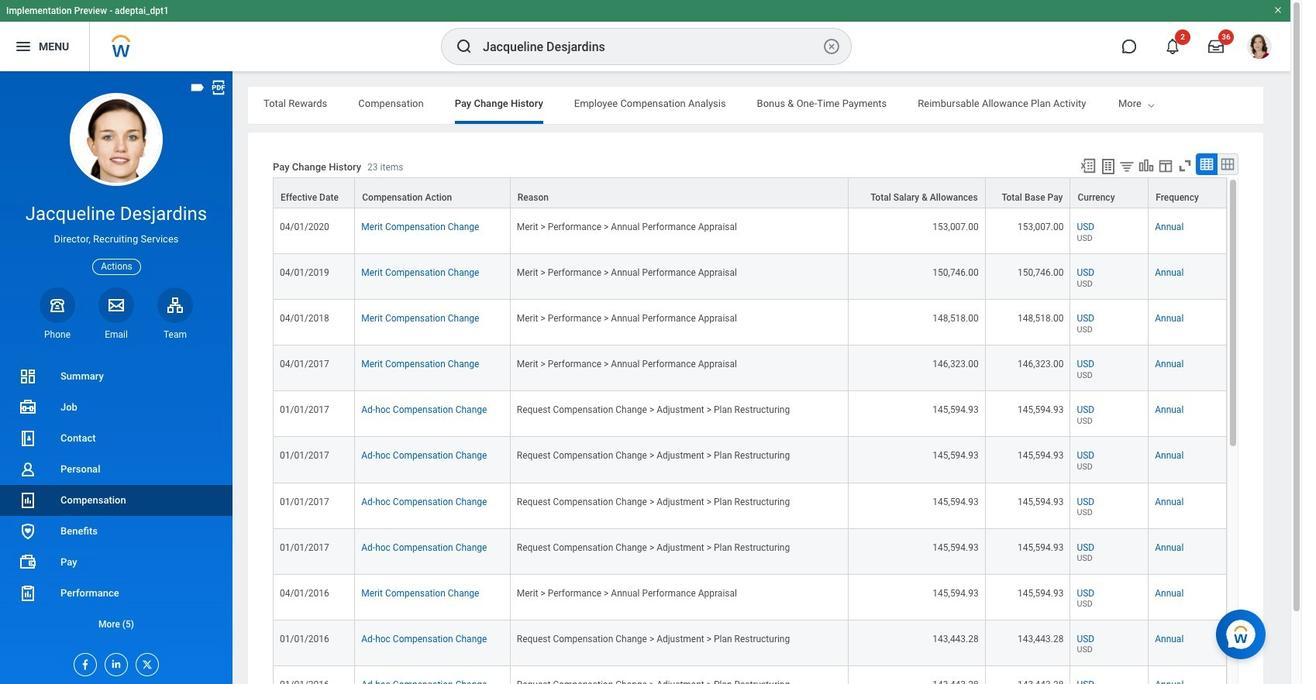Task type: describe. For each thing, give the bounding box(es) containing it.
phone image
[[47, 296, 68, 315]]

8 row from the top
[[273, 484, 1228, 529]]

navigation pane region
[[0, 71, 233, 685]]

fullscreen image
[[1177, 157, 1194, 175]]

x image
[[137, 655, 154, 672]]

justify image
[[14, 37, 33, 56]]

notifications large image
[[1166, 39, 1181, 54]]

pay image
[[19, 554, 37, 572]]

7 row from the top
[[273, 438, 1228, 484]]

11 row from the top
[[273, 621, 1228, 667]]

email jacqueline desjardins element
[[98, 329, 134, 341]]

search image
[[455, 37, 474, 56]]

contact image
[[19, 430, 37, 448]]

1 row from the top
[[273, 178, 1228, 209]]

mail image
[[107, 296, 126, 315]]

6 row from the top
[[273, 392, 1228, 438]]

click to view/edit grid preferences image
[[1158, 157, 1175, 175]]

expand table image
[[1221, 157, 1236, 172]]

10 row from the top
[[273, 575, 1228, 621]]

2 row from the top
[[273, 209, 1228, 255]]

Search Workday  search field
[[483, 29, 820, 64]]



Task type: vqa. For each thing, say whether or not it's contained in the screenshot.
View Worker - Expand/Collapse Chart image
yes



Task type: locate. For each thing, give the bounding box(es) containing it.
summary image
[[19, 368, 37, 386]]

phone jacqueline desjardins element
[[40, 329, 75, 341]]

view team image
[[166, 296, 185, 315]]

table image
[[1200, 157, 1215, 172]]

view printable version (pdf) image
[[210, 79, 227, 96]]

compensation image
[[19, 492, 37, 510]]

9 row from the top
[[273, 529, 1228, 575]]

inbox large image
[[1209, 39, 1225, 54]]

4 row from the top
[[273, 300, 1228, 346]]

banner
[[0, 0, 1291, 71]]

x circle image
[[823, 37, 841, 56]]

view worker - expand/collapse chart image
[[1139, 157, 1156, 175]]

benefits image
[[19, 523, 37, 541]]

tab list
[[248, 87, 1264, 124]]

performance image
[[19, 585, 37, 603]]

linkedin image
[[105, 655, 123, 671]]

list
[[0, 361, 233, 641]]

close environment banner image
[[1274, 5, 1284, 15]]

toolbar
[[1073, 154, 1239, 178]]

12 row from the top
[[273, 667, 1228, 685]]

team jacqueline desjardins element
[[157, 329, 193, 341]]

export to worksheets image
[[1100, 157, 1118, 176]]

5 row from the top
[[273, 346, 1228, 392]]

row
[[273, 178, 1228, 209], [273, 209, 1228, 255], [273, 255, 1228, 300], [273, 300, 1228, 346], [273, 346, 1228, 392], [273, 392, 1228, 438], [273, 438, 1228, 484], [273, 484, 1228, 529], [273, 529, 1228, 575], [273, 575, 1228, 621], [273, 621, 1228, 667], [273, 667, 1228, 685]]

profile logan mcneil image
[[1248, 34, 1273, 62]]

select to filter grid data image
[[1119, 158, 1136, 175]]

job image
[[19, 399, 37, 417]]

tag image
[[189, 79, 206, 96]]

facebook image
[[74, 655, 92, 672]]

3 row from the top
[[273, 255, 1228, 300]]

export to excel image
[[1080, 157, 1097, 175]]

personal image
[[19, 461, 37, 479]]



